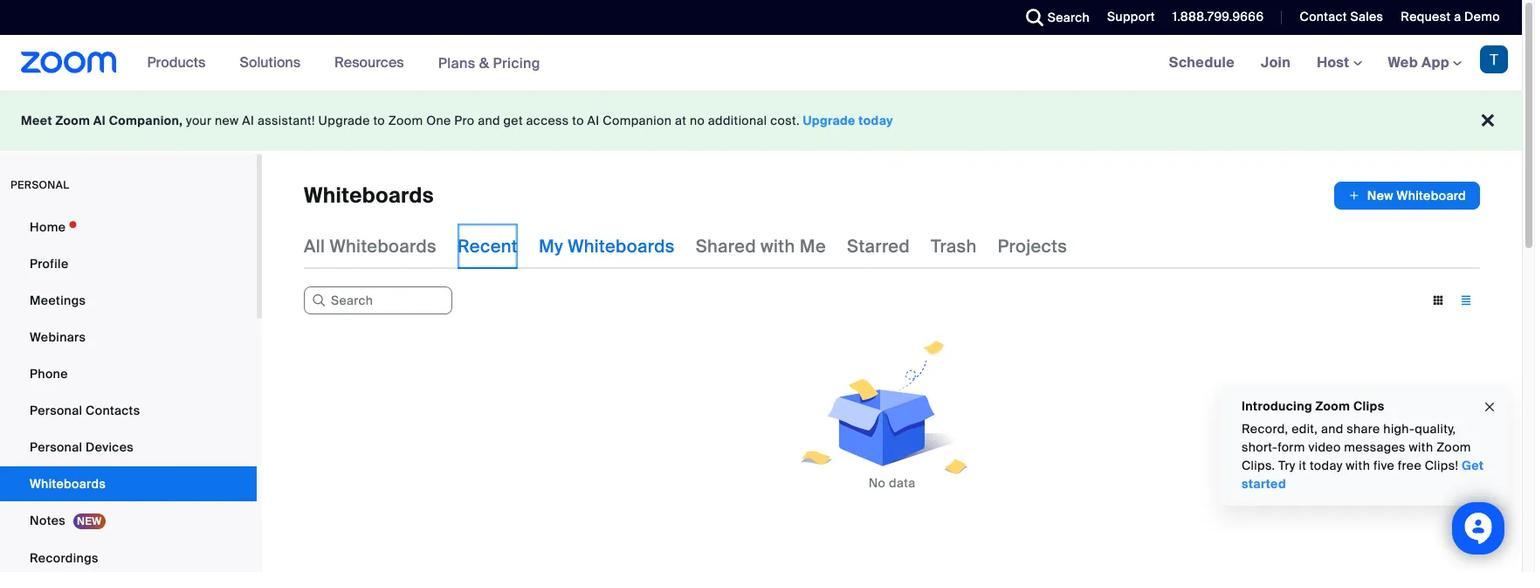 Task type: vqa. For each thing, say whether or not it's contained in the screenshot.
'Plans' on the left top
yes



Task type: locate. For each thing, give the bounding box(es) containing it.
0 vertical spatial personal
[[30, 403, 82, 418]]

devices
[[86, 439, 134, 455]]

and left get in the top of the page
[[478, 113, 500, 128]]

resources
[[335, 53, 404, 72]]

personal for personal contacts
[[30, 403, 82, 418]]

1 horizontal spatial ai
[[242, 113, 254, 128]]

web app
[[1388, 53, 1450, 72]]

personal menu menu
[[0, 210, 257, 572]]

to down resources dropdown button
[[373, 113, 385, 128]]

with
[[761, 235, 795, 258], [1409, 439, 1434, 455], [1346, 458, 1371, 473]]

me
[[800, 235, 826, 258]]

with down messages
[[1346, 458, 1371, 473]]

0 vertical spatial and
[[478, 113, 500, 128]]

banner
[[0, 35, 1522, 92]]

upgrade right the cost.
[[803, 113, 856, 128]]

ai left companion,
[[93, 113, 106, 128]]

to
[[373, 113, 385, 128], [572, 113, 584, 128]]

zoom left one
[[388, 113, 423, 128]]

high-
[[1384, 421, 1415, 437]]

solutions button
[[240, 35, 308, 91]]

phone
[[30, 366, 68, 382]]

1 personal from the top
[[30, 403, 82, 418]]

upgrade
[[318, 113, 370, 128], [803, 113, 856, 128]]

today up whiteboards application
[[859, 113, 894, 128]]

1 horizontal spatial upgrade
[[803, 113, 856, 128]]

personal devices
[[30, 439, 134, 455]]

1 horizontal spatial to
[[572, 113, 584, 128]]

to right access at the left of page
[[572, 113, 584, 128]]

personal inside 'link'
[[30, 403, 82, 418]]

1 vertical spatial personal
[[30, 439, 82, 455]]

with left me
[[761, 235, 795, 258]]

upgrade down product information navigation at top left
[[318, 113, 370, 128]]

shared with me
[[696, 235, 826, 258]]

whiteboards application
[[304, 182, 1480, 210]]

0 vertical spatial with
[[761, 235, 795, 258]]

whiteboards up search text field
[[330, 235, 437, 258]]

data
[[889, 475, 916, 491]]

cost.
[[771, 113, 800, 128]]

0 horizontal spatial and
[[478, 113, 500, 128]]

host
[[1317, 53, 1353, 72]]

one
[[426, 113, 451, 128]]

personal down phone
[[30, 403, 82, 418]]

with inside tabs of all whiteboard page tab list
[[761, 235, 795, 258]]

2 personal from the top
[[30, 439, 82, 455]]

share
[[1347, 421, 1381, 437]]

schedule link
[[1156, 35, 1248, 91]]

1 vertical spatial today
[[1310, 458, 1343, 473]]

meet zoom ai companion, footer
[[0, 91, 1522, 151]]

today down video
[[1310, 458, 1343, 473]]

support link
[[1094, 0, 1160, 35], [1108, 9, 1155, 24]]

today
[[859, 113, 894, 128], [1310, 458, 1343, 473]]

1 vertical spatial and
[[1321, 421, 1344, 437]]

starred
[[847, 235, 910, 258]]

grid mode, not selected image
[[1425, 293, 1453, 308]]

request a demo link
[[1388, 0, 1522, 35], [1401, 9, 1501, 24]]

no
[[869, 475, 886, 491]]

at
[[675, 113, 687, 128]]

products button
[[147, 35, 213, 91]]

0 horizontal spatial to
[[373, 113, 385, 128]]

add image
[[1348, 187, 1361, 204]]

join link
[[1248, 35, 1304, 91]]

0 horizontal spatial ai
[[93, 113, 106, 128]]

free
[[1398, 458, 1422, 473]]

1.888.799.9666 button
[[1160, 0, 1269, 35], [1173, 9, 1264, 24]]

clips!
[[1425, 458, 1459, 473]]

1 ai from the left
[[93, 113, 106, 128]]

contact
[[1300, 9, 1347, 24]]

0 horizontal spatial upgrade
[[318, 113, 370, 128]]

access
[[526, 113, 569, 128]]

clips
[[1354, 398, 1385, 414]]

3 ai from the left
[[587, 113, 600, 128]]

2 vertical spatial with
[[1346, 458, 1371, 473]]

with up the free
[[1409, 439, 1434, 455]]

pricing
[[493, 54, 541, 72]]

personal devices link
[[0, 430, 257, 465]]

form
[[1278, 439, 1306, 455]]

list mode, selected image
[[1453, 293, 1480, 308]]

demo
[[1465, 9, 1501, 24]]

banner containing products
[[0, 35, 1522, 92]]

trash
[[931, 235, 977, 258]]

1 horizontal spatial and
[[1321, 421, 1344, 437]]

get
[[504, 113, 523, 128]]

profile link
[[0, 246, 257, 281]]

1.888.799.9666
[[1173, 9, 1264, 24]]

2 horizontal spatial ai
[[587, 113, 600, 128]]

personal
[[30, 403, 82, 418], [30, 439, 82, 455]]

and up video
[[1321, 421, 1344, 437]]

whiteboards down personal devices
[[30, 476, 106, 492]]

2 upgrade from the left
[[803, 113, 856, 128]]

whiteboards right my
[[568, 235, 675, 258]]

zoom up clips! on the bottom
[[1437, 439, 1472, 455]]

whiteboards up all whiteboards
[[304, 182, 434, 209]]

plans & pricing link
[[438, 54, 541, 72], [438, 54, 541, 72]]

get started
[[1242, 458, 1484, 492]]

0 horizontal spatial with
[[761, 235, 795, 258]]

1 vertical spatial with
[[1409, 439, 1434, 455]]

a
[[1454, 9, 1462, 24]]

personal contacts link
[[0, 393, 257, 428]]

ai
[[93, 113, 106, 128], [242, 113, 254, 128], [587, 113, 600, 128]]

companion,
[[109, 113, 183, 128]]

1 horizontal spatial today
[[1310, 458, 1343, 473]]

meetings link
[[0, 283, 257, 318]]

projects
[[998, 235, 1067, 258]]

personal contacts
[[30, 403, 140, 418]]

whiteboards inside application
[[304, 182, 434, 209]]

shared
[[696, 235, 756, 258]]

0 vertical spatial today
[[859, 113, 894, 128]]

0 horizontal spatial today
[[859, 113, 894, 128]]

2 to from the left
[[572, 113, 584, 128]]

personal down personal contacts
[[30, 439, 82, 455]]

ai left companion
[[587, 113, 600, 128]]

meetings
[[30, 293, 86, 308]]

no
[[690, 113, 705, 128]]

whiteboard
[[1397, 188, 1466, 204]]

whiteboards
[[304, 182, 434, 209], [330, 235, 437, 258], [568, 235, 675, 258], [30, 476, 106, 492]]

ai right new on the left top of page
[[242, 113, 254, 128]]

introducing zoom clips
[[1242, 398, 1385, 414]]

zoom
[[55, 113, 90, 128], [388, 113, 423, 128], [1316, 398, 1351, 414], [1437, 439, 1472, 455]]

sales
[[1351, 9, 1384, 24]]



Task type: describe. For each thing, give the bounding box(es) containing it.
recordings link
[[0, 541, 257, 572]]

plans & pricing
[[438, 54, 541, 72]]

request a demo
[[1401, 9, 1501, 24]]

try
[[1279, 458, 1296, 473]]

product information navigation
[[134, 35, 554, 92]]

today inside record, edit, and share high-quality, short-form video messages with zoom clips. try it today with five free clips!
[[1310, 458, 1343, 473]]

introducing
[[1242, 398, 1313, 414]]

solutions
[[240, 53, 301, 72]]

profile
[[30, 256, 69, 272]]

pro
[[454, 113, 475, 128]]

and inside meet zoom ai companion, footer
[[478, 113, 500, 128]]

my
[[539, 235, 563, 258]]

clips.
[[1242, 458, 1276, 473]]

resources button
[[335, 35, 412, 91]]

all
[[304, 235, 325, 258]]

app
[[1422, 53, 1450, 72]]

video
[[1309, 439, 1341, 455]]

whiteboards link
[[0, 466, 257, 501]]

Search text field
[[304, 286, 452, 314]]

plans
[[438, 54, 476, 72]]

close image
[[1483, 397, 1497, 417]]

all whiteboards
[[304, 235, 437, 258]]

contact sales
[[1300, 9, 1384, 24]]

today inside meet zoom ai companion, footer
[[859, 113, 894, 128]]

zoom inside record, edit, and share high-quality, short-form video messages with zoom clips. try it today with five free clips!
[[1437, 439, 1472, 455]]

meet zoom ai companion, your new ai assistant! upgrade to zoom one pro and get access to ai companion at no additional cost. upgrade today
[[21, 113, 894, 128]]

upgrade today link
[[803, 113, 894, 128]]

zoom left clips
[[1316, 398, 1351, 414]]

it
[[1299, 458, 1307, 473]]

new
[[1368, 188, 1394, 204]]

record, edit, and share high-quality, short-form video messages with zoom clips. try it today with five free clips!
[[1242, 421, 1472, 473]]

personal for personal devices
[[30, 439, 82, 455]]

personal
[[10, 178, 69, 192]]

join
[[1261, 53, 1291, 72]]

web app button
[[1388, 53, 1462, 72]]

schedule
[[1169, 53, 1235, 72]]

short-
[[1242, 439, 1278, 455]]

meet
[[21, 113, 52, 128]]

recent
[[458, 235, 518, 258]]

1 horizontal spatial with
[[1346, 458, 1371, 473]]

get
[[1462, 458, 1484, 473]]

2 ai from the left
[[242, 113, 254, 128]]

webinars link
[[0, 320, 257, 355]]

tabs of all whiteboard page tab list
[[304, 224, 1067, 269]]

companion
[[603, 113, 672, 128]]

and inside record, edit, and share high-quality, short-form video messages with zoom clips. try it today with five free clips!
[[1321, 421, 1344, 437]]

support
[[1108, 9, 1155, 24]]

new whiteboard button
[[1334, 182, 1480, 210]]

quality,
[[1415, 421, 1456, 437]]

new
[[215, 113, 239, 128]]

record,
[[1242, 421, 1289, 437]]

home link
[[0, 210, 257, 245]]

your
[[186, 113, 212, 128]]

search button
[[1013, 0, 1094, 35]]

zoom right meet
[[55, 113, 90, 128]]

recordings
[[30, 550, 98, 566]]

five
[[1374, 458, 1395, 473]]

1 upgrade from the left
[[318, 113, 370, 128]]

&
[[479, 54, 489, 72]]

whiteboards inside personal menu menu
[[30, 476, 106, 492]]

notes
[[30, 513, 66, 528]]

products
[[147, 53, 206, 72]]

2 horizontal spatial with
[[1409, 439, 1434, 455]]

no data
[[869, 475, 916, 491]]

meetings navigation
[[1156, 35, 1522, 92]]

edit,
[[1292, 421, 1318, 437]]

1 to from the left
[[373, 113, 385, 128]]

profile picture image
[[1480, 45, 1508, 73]]

get started link
[[1242, 458, 1484, 492]]

notes link
[[0, 503, 257, 539]]

started
[[1242, 476, 1287, 492]]

messages
[[1344, 439, 1406, 455]]

host button
[[1317, 53, 1362, 72]]

web
[[1388, 53, 1418, 72]]

new whiteboard
[[1368, 188, 1466, 204]]

webinars
[[30, 329, 86, 345]]

home
[[30, 219, 66, 235]]

additional
[[708, 113, 767, 128]]

zoom logo image
[[21, 52, 117, 73]]

phone link
[[0, 356, 257, 391]]

my whiteboards
[[539, 235, 675, 258]]

search
[[1048, 10, 1090, 25]]

assistant!
[[258, 113, 315, 128]]

contacts
[[86, 403, 140, 418]]



